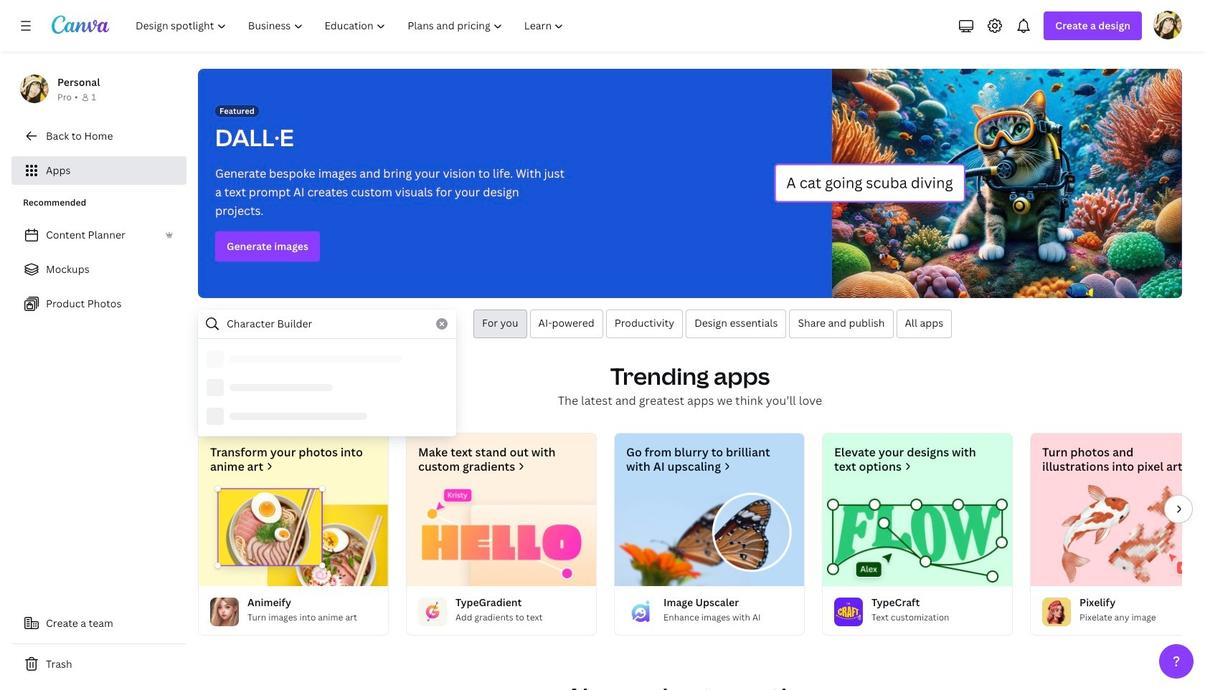 Task type: vqa. For each thing, say whether or not it's contained in the screenshot.
An image with a cursor next to a text box containing the prompt "A cat going scuba diving" to generate an image. The generated image of a cat doing scuba diving is behind the text box. on the right of the page
yes



Task type: locate. For each thing, give the bounding box(es) containing it.
Input field to search for apps search field
[[227, 311, 428, 338]]

1 vertical spatial image upscaler image
[[626, 598, 655, 627]]

0 vertical spatial image upscaler image
[[615, 486, 804, 587]]

1 vertical spatial pixelify image
[[1042, 598, 1071, 627]]

typegradient image
[[407, 486, 596, 587], [418, 598, 447, 627]]

image upscaler image
[[615, 486, 804, 587], [626, 598, 655, 627]]

1 vertical spatial typegradient image
[[418, 598, 447, 627]]

typecraft image
[[823, 486, 1012, 587], [834, 598, 863, 627]]

0 vertical spatial animeify image
[[199, 486, 388, 587]]

pixelify image
[[1031, 486, 1205, 587], [1042, 598, 1071, 627]]

list
[[11, 221, 187, 319]]

animeify image
[[199, 486, 388, 587], [210, 598, 239, 627]]



Task type: describe. For each thing, give the bounding box(es) containing it.
1 vertical spatial typecraft image
[[834, 598, 863, 627]]

0 vertical spatial typecraft image
[[823, 486, 1012, 587]]

1 vertical spatial animeify image
[[210, 598, 239, 627]]

stephanie aranda image
[[1154, 11, 1182, 39]]

0 vertical spatial typegradient image
[[407, 486, 596, 587]]

an image with a cursor next to a text box containing the prompt "a cat going scuba diving" to generate an image. the generated image of a cat doing scuba diving is behind the text box. image
[[774, 69, 1182, 298]]

0 vertical spatial pixelify image
[[1031, 486, 1205, 587]]

top level navigation element
[[126, 11, 576, 40]]



